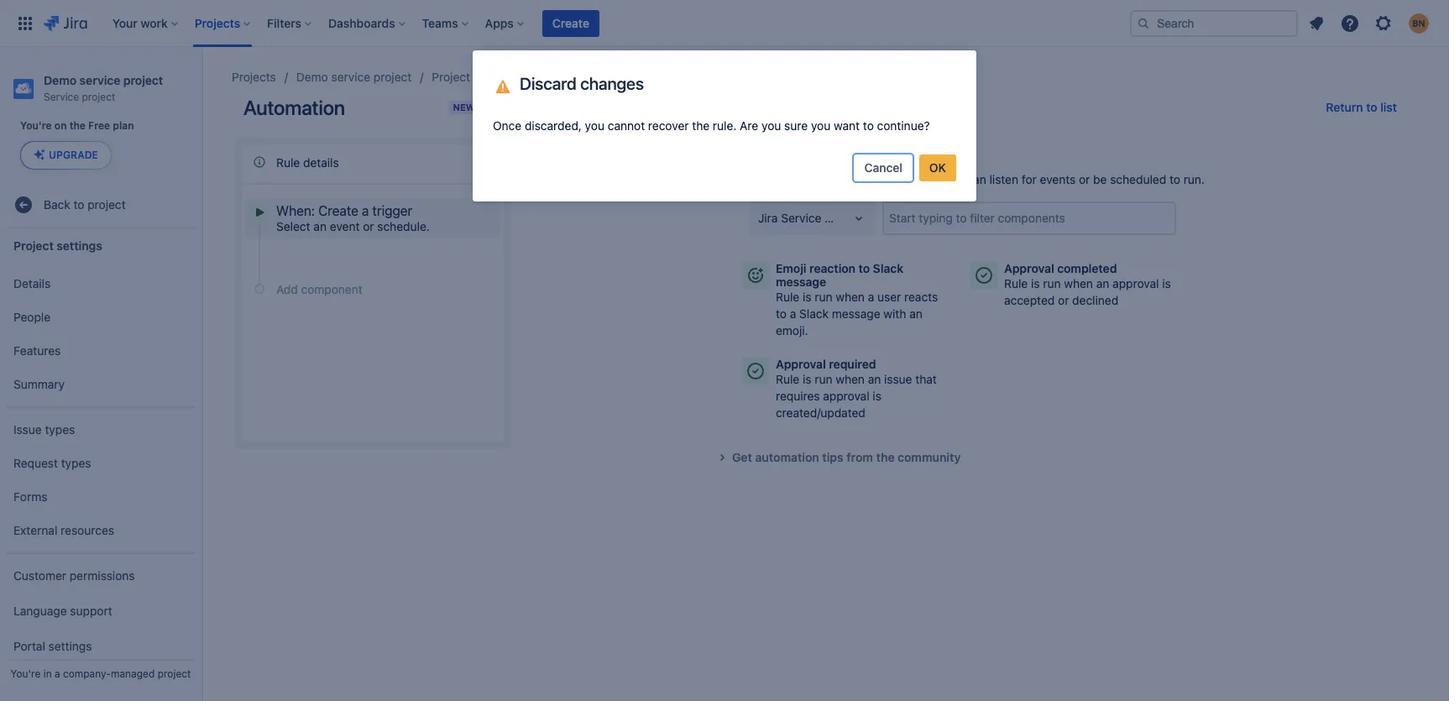Task type: locate. For each thing, give the bounding box(es) containing it.
when down required
[[836, 372, 865, 386]]

0 vertical spatial rule.
[[713, 118, 737, 133]]

settings inside 'link'
[[48, 639, 92, 653]]

run down reaction
[[815, 290, 833, 304]]

an down reacts
[[910, 307, 923, 321]]

0 horizontal spatial the
[[69, 119, 86, 132]]

discarded,
[[525, 118, 582, 133]]

is
[[1032, 276, 1040, 291], [1163, 276, 1172, 291], [803, 290, 812, 304], [803, 372, 812, 386], [873, 389, 882, 403]]

rule down emoji
[[776, 290, 800, 304]]

project
[[432, 70, 470, 84], [13, 238, 54, 252]]

settings up new
[[474, 70, 517, 84]]

portal
[[13, 639, 45, 653]]

discard
[[520, 74, 577, 93]]

0 horizontal spatial you
[[585, 118, 605, 133]]

project up details
[[13, 238, 54, 252]]

create inside when: create a trigger select an event or schedule.
[[319, 203, 359, 218]]

0 vertical spatial or
[[1079, 172, 1091, 186]]

1 horizontal spatial create
[[553, 16, 590, 30]]

cancel
[[865, 160, 903, 175]]

0 horizontal spatial or
[[363, 219, 374, 234]]

0 horizontal spatial message
[[776, 275, 827, 289]]

1 horizontal spatial message
[[832, 307, 881, 321]]

project for demo service project
[[374, 70, 412, 84]]

1 horizontal spatial project
[[432, 70, 470, 84]]

service up 'automation'
[[331, 70, 371, 84]]

customer permissions
[[13, 568, 135, 583]]

jira image
[[44, 13, 87, 33], [44, 13, 87, 33]]

group containing customer permissions
[[7, 553, 195, 701]]

when inside approval required rule is run when an issue that requires approval is created/updated
[[836, 372, 865, 386]]

start
[[764, 172, 789, 186]]

cannot
[[608, 118, 645, 133]]

or inside when: create a trigger select an event or schedule.
[[363, 219, 374, 234]]

an left issue
[[868, 372, 881, 386]]

rule. left are
[[713, 118, 737, 133]]

settings down back to project
[[57, 238, 102, 252]]

return to list
[[1327, 100, 1398, 114]]

when inside emoji reaction to slack message rule is run when a user reacts to a slack message with an emoji.
[[836, 290, 865, 304]]

an left event
[[314, 219, 327, 234]]

event
[[330, 219, 360, 234]]

project settings
[[432, 70, 517, 84], [13, 238, 102, 252]]

1 vertical spatial approval
[[823, 389, 870, 403]]

0 horizontal spatial service
[[79, 73, 120, 87]]

1 vertical spatial you're
[[11, 668, 41, 680]]

1 horizontal spatial service
[[781, 211, 822, 225]]

a right in
[[55, 668, 60, 680]]

1 vertical spatial settings
[[57, 238, 102, 252]]

project up new
[[432, 70, 470, 84]]

service inside demo service project service project
[[44, 91, 79, 103]]

the right on
[[69, 119, 86, 132]]

run up accepted
[[1044, 276, 1061, 291]]

3 you from the left
[[811, 118, 831, 133]]

or right event
[[363, 219, 374, 234]]

can
[[967, 172, 987, 186]]

to up the emoji.
[[776, 307, 787, 321]]

settings up 'company-'
[[48, 639, 92, 653]]

2 horizontal spatial or
[[1079, 172, 1091, 186]]

settings for demo service project
[[474, 70, 517, 84]]

you're left in
[[11, 668, 41, 680]]

rule left details
[[276, 155, 300, 169]]

summary link
[[7, 368, 195, 402]]

when:
[[276, 203, 315, 218]]

the right the recover
[[692, 118, 710, 133]]

rule. right 'of'
[[892, 172, 916, 186]]

user
[[878, 290, 902, 304]]

want
[[834, 118, 860, 133]]

features
[[13, 343, 61, 358]]

an inside approval required rule is run when an issue that requires approval is created/updated
[[868, 372, 881, 386]]

the for triggers start the execution of a rule. triggers can listen for events or be scheduled to run.
[[793, 172, 810, 186]]

create up discard changes
[[553, 16, 590, 30]]

0 horizontal spatial create
[[319, 203, 359, 218]]

0 horizontal spatial service
[[44, 91, 79, 103]]

a left trigger
[[362, 203, 369, 218]]

schedule.
[[377, 219, 430, 234]]

0 vertical spatial slack
[[873, 261, 904, 276]]

2 vertical spatial or
[[1058, 293, 1070, 307]]

rule. inside discard changes dialog
[[713, 118, 737, 133]]

approval up accepted
[[1005, 261, 1055, 276]]

triggers
[[717, 172, 761, 186], [920, 172, 964, 186]]

to right back
[[74, 197, 84, 211]]

external
[[13, 523, 57, 537]]

rule up accepted
[[1005, 276, 1028, 291]]

approval inside approval required rule is run when an issue that requires approval is created/updated
[[776, 357, 826, 371]]

1 vertical spatial approval
[[776, 357, 826, 371]]

demo up on
[[44, 73, 77, 87]]

run for required
[[815, 372, 833, 386]]

demo inside demo service project service project
[[44, 73, 77, 87]]

demo for demo service project
[[296, 70, 328, 84]]

1 vertical spatial message
[[832, 307, 881, 321]]

service inside demo service project service project
[[79, 73, 120, 87]]

continue?
[[877, 118, 930, 133]]

issue types
[[13, 422, 75, 436]]

service for demo service project
[[331, 70, 371, 84]]

emoji reaction to slack message rule is run when a user reacts to a slack message with an emoji.
[[776, 261, 939, 338]]

types inside request types link
[[61, 456, 91, 470]]

are
[[740, 118, 759, 133]]

service right jira
[[781, 211, 822, 225]]

1 vertical spatial project settings
[[13, 238, 102, 252]]

group
[[7, 262, 195, 407], [7, 407, 195, 553], [7, 553, 195, 701]]

service up on
[[44, 91, 79, 103]]

0 vertical spatial types
[[45, 422, 75, 436]]

0 horizontal spatial project
[[13, 238, 54, 252]]

an inside approval completed rule is run when an approval is accepted or declined
[[1097, 276, 1110, 291]]

to left "list"
[[1367, 100, 1378, 114]]

triggers left can
[[920, 172, 964, 186]]

rule inside approval required rule is run when an issue that requires approval is created/updated
[[776, 372, 800, 386]]

you right sure
[[811, 118, 831, 133]]

group containing details
[[7, 262, 195, 407]]

you
[[585, 118, 605, 133], [762, 118, 782, 133], [811, 118, 831, 133]]

be
[[1094, 172, 1108, 186]]

1 horizontal spatial the
[[692, 118, 710, 133]]

0 vertical spatial approval
[[1005, 261, 1055, 276]]

details
[[303, 155, 339, 169]]

you're
[[20, 119, 52, 132], [11, 668, 41, 680]]

a right 'of'
[[883, 172, 889, 186]]

types right request at the bottom of the page
[[61, 456, 91, 470]]

demo for demo service project service project
[[44, 73, 77, 87]]

approval up requires
[[776, 357, 826, 371]]

1 horizontal spatial triggers
[[920, 172, 964, 186]]

settings for language support
[[48, 639, 92, 653]]

approval up created/updated
[[823, 389, 870, 403]]

0 vertical spatial approval
[[1113, 276, 1160, 291]]

approval up declined
[[1113, 276, 1160, 291]]

1 horizontal spatial approval
[[1005, 261, 1055, 276]]

0 horizontal spatial approval
[[776, 357, 826, 371]]

people
[[13, 310, 51, 324]]

types inside issue types link
[[45, 422, 75, 436]]

approval required rule is run when an issue that requires approval is created/updated
[[776, 357, 937, 420]]

1 horizontal spatial demo
[[296, 70, 328, 84]]

1 horizontal spatial approval
[[1113, 276, 1160, 291]]

slack up user
[[873, 261, 904, 276]]

0 horizontal spatial demo
[[44, 73, 77, 87]]

1 triggers from the left
[[717, 172, 761, 186]]

run up requires
[[815, 372, 833, 386]]

or left declined
[[1058, 293, 1070, 307]]

approval for approval required rule is run when an issue that requires approval is created/updated
[[776, 357, 826, 371]]

run inside approval required rule is run when an issue that requires approval is created/updated
[[815, 372, 833, 386]]

2 group from the top
[[7, 407, 195, 553]]

details
[[13, 276, 51, 290]]

rule inside emoji reaction to slack message rule is run when a user reacts to a slack message with an emoji.
[[776, 290, 800, 304]]

to right want
[[863, 118, 874, 133]]

settings
[[474, 70, 517, 84], [57, 238, 102, 252], [48, 639, 92, 653]]

issue types link
[[7, 413, 195, 447]]

message down user
[[832, 307, 881, 321]]

1 horizontal spatial service
[[331, 70, 371, 84]]

demo service project link
[[296, 67, 412, 87]]

0 vertical spatial project settings
[[432, 70, 517, 84]]

run
[[1044, 276, 1061, 291], [815, 290, 833, 304], [815, 372, 833, 386]]

2 vertical spatial settings
[[48, 639, 92, 653]]

approval inside approval completed rule is run when an approval is accepted or declined
[[1113, 276, 1160, 291]]

managed
[[111, 668, 155, 680]]

2 horizontal spatial the
[[793, 172, 810, 186]]

0 vertical spatial create
[[553, 16, 590, 30]]

triggers left "start"
[[717, 172, 761, 186]]

1 group from the top
[[7, 262, 195, 407]]

0 vertical spatial you're
[[20, 119, 52, 132]]

demo up 'automation'
[[296, 70, 328, 84]]

search image
[[1137, 16, 1151, 30]]

you're for you're on the free plan
[[20, 119, 52, 132]]

project left project settings link at the left of page
[[374, 70, 412, 84]]

1 horizontal spatial or
[[1058, 293, 1070, 307]]

run inside approval completed rule is run when an approval is accepted or declined
[[1044, 276, 1061, 291]]

Start typing to filter components field
[[885, 203, 1175, 233]]

upgrade
[[49, 149, 98, 161]]

create
[[553, 16, 590, 30], [319, 203, 359, 218]]

listen
[[990, 172, 1019, 186]]

1 horizontal spatial rule.
[[892, 172, 916, 186]]

service
[[331, 70, 371, 84], [79, 73, 120, 87]]

0 horizontal spatial slack
[[800, 307, 829, 321]]

project settings down back
[[13, 238, 102, 252]]

types right 'issue'
[[45, 422, 75, 436]]

0 vertical spatial service
[[44, 91, 79, 103]]

create up event
[[319, 203, 359, 218]]

rule details button
[[245, 148, 501, 176]]

declined
[[1073, 293, 1119, 307]]

slack up the emoji.
[[800, 307, 829, 321]]

service
[[44, 91, 79, 103], [781, 211, 822, 225]]

1 horizontal spatial you
[[762, 118, 782, 133]]

1 vertical spatial rule.
[[892, 172, 916, 186]]

1 vertical spatial project
[[13, 238, 54, 252]]

when down completed
[[1065, 276, 1094, 291]]

service up free
[[79, 73, 120, 87]]

an inside when: create a trigger select an event or schedule.
[[314, 219, 327, 234]]

customer
[[13, 568, 66, 583]]

0 vertical spatial project
[[432, 70, 470, 84]]

project right managed
[[158, 668, 191, 680]]

approval inside approval required rule is run when an issue that requires approval is created/updated
[[823, 389, 870, 403]]

0 horizontal spatial rule.
[[713, 118, 737, 133]]

1 vertical spatial or
[[363, 219, 374, 234]]

project settings up new
[[432, 70, 517, 84]]

when
[[1065, 276, 1094, 291], [836, 290, 865, 304], [836, 372, 865, 386]]

demo service project
[[296, 70, 412, 84]]

0 horizontal spatial triggers
[[717, 172, 761, 186]]

1 vertical spatial slack
[[800, 307, 829, 321]]

when for required
[[836, 372, 865, 386]]

you right are
[[762, 118, 782, 133]]

you left cannot
[[585, 118, 605, 133]]

project up plan
[[123, 73, 163, 87]]

1 vertical spatial types
[[61, 456, 91, 470]]

emoji
[[776, 261, 807, 276]]

return
[[1327, 100, 1364, 114]]

the right "start"
[[793, 172, 810, 186]]

to right reaction
[[859, 261, 870, 276]]

project right back
[[88, 197, 126, 211]]

message
[[776, 275, 827, 289], [832, 307, 881, 321]]

an up declined
[[1097, 276, 1110, 291]]

rule up requires
[[776, 372, 800, 386]]

jira
[[759, 211, 778, 225]]

2 horizontal spatial you
[[811, 118, 831, 133]]

when inside approval completed rule is run when an approval is accepted or declined
[[1065, 276, 1094, 291]]

3 group from the top
[[7, 553, 195, 701]]

0 horizontal spatial approval
[[823, 389, 870, 403]]

you're left on
[[20, 119, 52, 132]]

on
[[54, 119, 67, 132]]

rule
[[276, 155, 300, 169], [1005, 276, 1028, 291], [776, 290, 800, 304], [776, 372, 800, 386]]

0 vertical spatial settings
[[474, 70, 517, 84]]

0 vertical spatial message
[[776, 275, 827, 289]]

message up the emoji.
[[776, 275, 827, 289]]

reacts
[[905, 290, 939, 304]]

approval inside approval completed rule is run when an approval is accepted or declined
[[1005, 261, 1055, 276]]

to inside button
[[1367, 100, 1378, 114]]

approval
[[1113, 276, 1160, 291], [823, 389, 870, 403]]

or left be
[[1079, 172, 1091, 186]]

1 vertical spatial create
[[319, 203, 359, 218]]

an
[[314, 219, 327, 234], [1097, 276, 1110, 291], [910, 307, 923, 321], [868, 372, 881, 386]]

group containing issue types
[[7, 407, 195, 553]]

support
[[70, 604, 112, 618]]

sure
[[785, 118, 808, 133]]

request types
[[13, 456, 91, 470]]

demo
[[296, 70, 328, 84], [44, 73, 77, 87]]

create inside create button
[[553, 16, 590, 30]]

when down reaction
[[836, 290, 865, 304]]



Task type: describe. For each thing, give the bounding box(es) containing it.
upgrade button
[[21, 142, 111, 169]]

issue
[[13, 422, 42, 436]]

rule inside rule details button
[[276, 155, 300, 169]]

run inside emoji reaction to slack message rule is run when a user reacts to a slack message with an emoji.
[[815, 290, 833, 304]]

rule. for triggers
[[892, 172, 916, 186]]

features link
[[7, 334, 195, 368]]

2 you from the left
[[762, 118, 782, 133]]

back to project link
[[7, 188, 195, 222]]

you're on the free plan
[[20, 119, 134, 132]]

ok
[[930, 160, 947, 175]]

triggers start the execution of a rule. triggers can listen for events or be scheduled to run.
[[717, 172, 1205, 186]]

to inside discard changes dialog
[[863, 118, 874, 133]]

when for completed
[[1065, 276, 1094, 291]]

return to list button
[[1317, 94, 1408, 121]]

plan
[[113, 119, 134, 132]]

language support link
[[7, 593, 195, 630]]

of
[[869, 172, 880, 186]]

language support
[[13, 604, 112, 618]]

the for you're on the free plan
[[69, 119, 86, 132]]

discard changes dialog
[[473, 50, 977, 202]]

approval for approval completed rule is run when an approval is accepted or declined
[[1005, 261, 1055, 276]]

created/updated
[[776, 406, 866, 420]]

with
[[884, 307, 907, 321]]

request types link
[[7, 447, 195, 480]]

types for request types
[[61, 456, 91, 470]]

language
[[13, 604, 67, 618]]

details link
[[7, 267, 195, 301]]

forms
[[13, 489, 47, 504]]

completed
[[1058, 261, 1118, 276]]

you're in a company-managed project
[[11, 668, 191, 680]]

when: create a trigger select an event or schedule.
[[276, 203, 430, 234]]

to left run.
[[1170, 172, 1181, 186]]

management
[[825, 211, 896, 225]]

portal settings
[[13, 639, 92, 653]]

open image
[[849, 208, 869, 228]]

execution
[[813, 172, 866, 186]]

free
[[88, 119, 110, 132]]

people link
[[7, 301, 195, 334]]

permissions
[[70, 568, 135, 583]]

rule inside approval completed rule is run when an approval is accepted or declined
[[1005, 276, 1028, 291]]

issue
[[885, 372, 913, 386]]

rule. for are
[[713, 118, 737, 133]]

types for issue types
[[45, 422, 75, 436]]

project for back to project
[[88, 197, 126, 211]]

accepted
[[1005, 293, 1055, 307]]

back
[[44, 197, 70, 211]]

in
[[43, 668, 52, 680]]

or inside approval completed rule is run when an approval is accepted or declined
[[1058, 293, 1070, 307]]

resources
[[61, 523, 114, 537]]

recover
[[648, 118, 689, 133]]

1 horizontal spatial project settings
[[432, 70, 517, 84]]

once
[[493, 118, 522, 133]]

jira service management
[[759, 211, 896, 225]]

forms link
[[7, 480, 195, 514]]

1 horizontal spatial slack
[[873, 261, 904, 276]]

list
[[1381, 100, 1398, 114]]

warning icon image
[[493, 72, 513, 97]]

automation
[[244, 96, 345, 119]]

primary element
[[10, 0, 1131, 47]]

trigger
[[372, 203, 413, 218]]

1 you from the left
[[585, 118, 605, 133]]

that
[[916, 372, 937, 386]]

back to project
[[44, 197, 126, 211]]

create banner
[[0, 0, 1450, 47]]

Search field
[[1131, 10, 1299, 37]]

external resources
[[13, 523, 114, 537]]

request
[[13, 456, 58, 470]]

a inside when: create a trigger select an event or schedule.
[[362, 203, 369, 218]]

summary
[[13, 377, 65, 391]]

create button
[[543, 10, 600, 37]]

for
[[1022, 172, 1037, 186]]

reaction
[[810, 261, 856, 276]]

new
[[453, 102, 475, 113]]

requires
[[776, 389, 820, 403]]

an inside emoji reaction to slack message rule is run when a user reacts to a slack message with an emoji.
[[910, 307, 923, 321]]

a left user
[[868, 290, 875, 304]]

service for demo service project service project
[[79, 73, 120, 87]]

project up free
[[82, 91, 115, 103]]

projects
[[232, 70, 276, 84]]

rule details
[[276, 155, 339, 169]]

external resources link
[[7, 514, 195, 548]]

scheduled
[[1111, 172, 1167, 186]]

project settings link
[[432, 67, 517, 87]]

once discarded, you cannot recover the rule. are you sure you want to continue?
[[493, 118, 930, 133]]

is inside emoji reaction to slack message rule is run when a user reacts to a slack message with an emoji.
[[803, 290, 812, 304]]

select
[[276, 219, 310, 234]]

ok button
[[920, 155, 957, 181]]

changes
[[581, 74, 644, 93]]

demo service project service project
[[44, 73, 163, 103]]

you're for you're in a company-managed project
[[11, 668, 41, 680]]

2 triggers from the left
[[920, 172, 964, 186]]

discard changes
[[520, 74, 644, 93]]

approval completed rule is run when an approval is accepted or declined
[[1005, 261, 1172, 307]]

the inside discard changes dialog
[[692, 118, 710, 133]]

0 horizontal spatial project settings
[[13, 238, 102, 252]]

cancel button
[[855, 155, 913, 181]]

project for demo service project service project
[[123, 73, 163, 87]]

run for completed
[[1044, 276, 1061, 291]]

1 vertical spatial service
[[781, 211, 822, 225]]

customer permissions link
[[7, 559, 195, 593]]

events
[[1040, 172, 1076, 186]]

a up the emoji.
[[790, 307, 797, 321]]

company-
[[63, 668, 111, 680]]

portal settings link
[[7, 630, 195, 664]]



Task type: vqa. For each thing, say whether or not it's contained in the screenshot.


